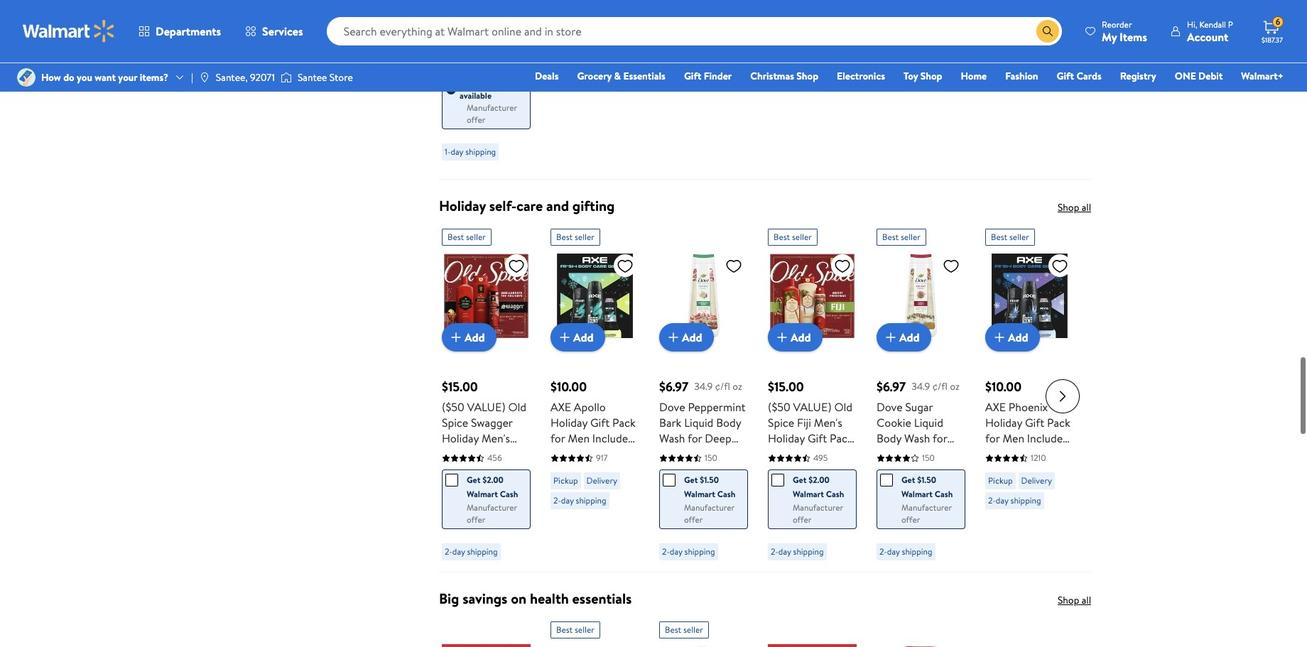 Task type: describe. For each thing, give the bounding box(es) containing it.
you
[[77, 70, 92, 84]]

& up health
[[551, 524, 558, 540]]

$187.37
[[1262, 35, 1283, 45]]

for inside $6.97 34.9 ¢/fl oz dove peppermint bark liquid body wash for deep nourishment holiday treats limited edition, 20 oz
[[688, 431, 702, 446]]

oz,
[[466, 66, 480, 81]]

shampoo inside $15.00 ($50 value) old spice swagger holiday men's gift pack with body wash, dry spray, and 2in1 shampoo and conditioner
[[442, 493, 488, 509]]

tylenol extra strength acetaminophen rapid release gels, 24 ct image
[[442, 644, 531, 647]]

gifting
[[572, 196, 615, 215]]

cash inside walmart cash available
[[493, 77, 511, 89]]

& inside grocery & essentials link
[[614, 69, 621, 83]]

reorder my items
[[1102, 18, 1147, 44]]

($50 for $15.00 ($50 value) old spice swagger holiday men's gift pack with body wash, dry spray, and 2in1 shampoo and conditioner
[[442, 399, 464, 415]]

3603
[[596, 19, 615, 31]]

best for axe apollo holiday gift pack for men includes sage & cedarwood body spray, antiperspirant deodorant stick & body wash, 3 count
[[556, 231, 573, 243]]

92071
[[250, 70, 275, 84]]

$6.97 for sugar
[[877, 378, 906, 396]]

3 for $10.00 axe phoenix holiday gift pack for men includes crushed mint & rosemary body spray, antiperspirant stick & body wash, 3 count
[[1017, 524, 1023, 540]]

$15.00 ($50 value) old spice swagger holiday men's gift pack with body wash, dry spray, and 2in1 shampoo and conditioner
[[442, 378, 526, 524]]

6
[[1276, 16, 1280, 28]]

equate acetaminophen 8hr arthritis pain relief extended-release caplets, 650 mg, 225 count image
[[877, 644, 965, 647]]

wash, inside $10.00 axe apollo holiday gift pack for men includes sage & cedarwood body spray, antiperspirant deodorant stick & body wash, 3 count
[[589, 524, 617, 540]]

holiday inside '$6.97 34.9 ¢/fl oz dove sugar cookie liquid body wash for deep nourishment holiday treats limited edition, 20 oz'
[[877, 477, 914, 493]]

 image for how do you want your items?
[[17, 68, 36, 87]]

walmart for $6.97 34.9 ¢/fl oz dove sugar cookie liquid body wash for deep nourishment holiday treats limited edition, 20 oz
[[901, 488, 933, 500]]

axe for $10.00 axe apollo holiday gift pack for men includes sage & cedarwood body spray, antiperspirant deodorant stick & body wash, 3 count
[[551, 399, 571, 415]]

gift inside $15.00 ($50 value) old spice swagger holiday men's gift pack with body wash, dry spray, and 2in1 shampoo and conditioner
[[442, 446, 461, 462]]

cash for $6.97 34.9 ¢/fl oz dove sugar cookie liquid body wash for deep nourishment holiday treats limited edition, 20 oz
[[935, 488, 953, 500]]

get for $6.97 34.9 ¢/fl oz dove sugar cookie liquid body wash for deep nourishment holiday treats limited edition, 20 oz
[[901, 474, 915, 486]]

free
[[820, 509, 842, 524]]

fl
[[457, 66, 464, 81]]

delivery down 3603
[[586, 42, 617, 54]]

get $2.00 walmart cash checkbox for $15.00 ($50 value) old spice fiji men's holiday gift pack with 2in1 shampoo and conditioner, body wash,  and aluminum free spray
[[771, 474, 784, 487]]

$6.97 for peppermint
[[659, 378, 689, 396]]

cedarwood
[[551, 462, 607, 477]]

kendall
[[1199, 18, 1226, 30]]

$1.50 for 2nd the get $1.50 walmart cash walmart plus, element from the left
[[917, 474, 936, 486]]

64
[[487, 50, 500, 66]]

pickup for product group containing 3603
[[553, 42, 578, 54]]

home link
[[954, 68, 993, 84]]

pickup down sage
[[553, 475, 578, 487]]

holiday inside $6.97 34.9 ¢/fl oz dove peppermint bark liquid body wash for deep nourishment holiday treats limited edition, 20 oz
[[659, 462, 696, 477]]

84
[[705, 7, 715, 19]]

liquid for cookie
[[914, 415, 943, 431]]

holiday inside $15.00 ($50 value) old spice fiji men's holiday gift pack with 2in1 shampoo and conditioner, body wash,  and aluminum free spray
[[768, 431, 805, 446]]

items?
[[140, 70, 168, 84]]

1 get $1.50 walmart cash checkbox from the left
[[663, 474, 676, 487]]

christmas
[[750, 69, 794, 83]]

conditioner,
[[768, 477, 829, 493]]

holiday inside "$10.00 axe phoenix holiday gift pack for men includes crushed mint & rosemary body spray, antiperspirant stick & body wash, 3 count"
[[985, 415, 1022, 431]]

conditioner
[[442, 509, 501, 524]]

detergent,
[[442, 35, 496, 50]]

34.9 for peppermint
[[694, 379, 713, 393]]

original,
[[442, 50, 484, 66]]

edition, for bark
[[699, 477, 736, 493]]

best for ($50 value) old spice fiji men's holiday gift pack with 2in1 shampoo and conditioner, body wash,  and aluminum free spray
[[774, 231, 790, 243]]

2 150 from the left
[[922, 452, 935, 464]]

axe for $10.00 axe phoenix holiday gift pack for men includes crushed mint & rosemary body spray, antiperspirant stick & body wash, 3 count
[[985, 399, 1006, 415]]

offer for $6.97 34.9 ¢/fl oz dove sugar cookie liquid body wash for deep nourishment holiday treats limited edition, 20 oz
[[901, 514, 920, 526]]

pack inside $15.00 ($50 value) old spice swagger holiday men's gift pack with body wash, dry spray, and 2in1 shampoo and conditioner
[[464, 446, 487, 462]]

seller up equate 91% isopropyl alcohol antiseptic, 32 fl oz image
[[683, 624, 703, 636]]

best seller up equate ibuprofen tablets, 200 mg, pain reliever and fever reducer, 500 count image
[[556, 624, 594, 636]]

$6.97 34.9 ¢/fl oz dove peppermint bark liquid body wash for deep nourishment holiday treats limited edition, 20 oz
[[659, 378, 746, 509]]

¢/fl for peppermint
[[715, 379, 730, 393]]

limited for cookie
[[877, 493, 913, 509]]

axe apollo holiday gift pack for men includes sage & cedarwood body spray, antiperspirant deodorant stick & body wash, 3 count image
[[551, 252, 639, 340]]

santee,
[[216, 70, 248, 84]]

add to cart image for ($50 value) old spice fiji men's holiday gift pack with 2in1 shampoo and conditioner, body wash,  and aluminum free spray
[[774, 329, 791, 346]]

santee, 92071
[[216, 70, 275, 84]]

product group containing 84
[[659, 0, 748, 173]]

old for $15.00 ($50 value) old spice fiji men's holiday gift pack with 2in1 shampoo and conditioner, body wash,  and aluminum free spray
[[834, 399, 852, 415]]

$10.00 axe phoenix holiday gift pack for men includes crushed mint & rosemary body spray, antiperspirant stick & body wash, 3 count
[[985, 378, 1070, 540]]

your
[[118, 70, 137, 84]]

tide liquid laundry detergent, original, 64 loads 92 fl oz, he compatible
[[442, 3, 531, 97]]

get $2.00 walmart cash walmart plus, element for $15.00 ($50 value) old spice fiji men's holiday gift pack with 2in1 shampoo and conditioner, body wash,  and aluminum free spray
[[771, 473, 845, 502]]

add to cart image for axe apollo holiday gift pack for men includes sage & cedarwood body spray, antiperspirant deodorant stick & body wash, 3 count
[[556, 329, 573, 346]]

495
[[813, 452, 828, 464]]

pickup for product group containing 4242
[[988, 42, 1013, 54]]

product group containing 4242
[[985, 0, 1074, 173]]

add button for ($50 value) old spice swagger holiday men's gift pack with body wash, dry spray, and 2in1 shampoo and conditioner
[[442, 323, 496, 352]]

$6.97 34.9 ¢/fl oz dove sugar cookie liquid body wash for deep nourishment holiday treats limited edition, 20 oz
[[877, 378, 960, 524]]

deals link
[[528, 68, 565, 84]]

grocery & essentials link
[[571, 68, 672, 84]]

gift finder
[[684, 69, 732, 83]]

add to cart image for ($50 value) old spice swagger holiday men's gift pack with body wash, dry spray, and 2in1 shampoo and conditioner
[[448, 329, 465, 346]]

equate ibuprofen tablets, 200 mg, pain reliever and fever reducer, 500 count image
[[551, 644, 639, 647]]

want
[[95, 70, 116, 84]]

p
[[1228, 18, 1233, 30]]

spice for $15.00 ($50 value) old spice fiji men's holiday gift pack with 2in1 shampoo and conditioner, body wash,  and aluminum free spray
[[768, 415, 794, 431]]

all for essentials
[[1082, 593, 1091, 607]]

hi,
[[1187, 18, 1197, 30]]

one debit
[[1175, 69, 1223, 83]]

registry
[[1120, 69, 1156, 83]]

4242
[[1031, 19, 1050, 31]]

2 get $1.50 walmart cash checkbox from the left
[[880, 474, 893, 487]]

92
[[442, 66, 454, 81]]

product group containing 3206
[[877, 0, 965, 173]]

body inside $6.97 34.9 ¢/fl oz dove peppermint bark liquid body wash for deep nourishment holiday treats limited edition, 20 oz
[[716, 415, 741, 431]]

manufacturer offer inside product group
[[467, 101, 517, 126]]

and down 495
[[827, 493, 845, 509]]

$1.50 for 1st the get $1.50 walmart cash walmart plus, element from the left
[[700, 474, 719, 486]]

add to favorites list, dove peppermint bark liquid body wash for deep nourishment holiday treats limited edition, 20 oz image
[[725, 257, 742, 275]]

peppermint
[[688, 399, 746, 415]]

count for $10.00 axe phoenix holiday gift pack for men includes crushed mint & rosemary body spray, antiperspirant stick & body wash, 3 count
[[1025, 524, 1056, 540]]

6 $187.37
[[1262, 16, 1283, 45]]

add to favorites list, dove sugar cookie liquid body wash for deep nourishment holiday treats limited edition, 20 oz image
[[943, 257, 960, 275]]

electronics link
[[830, 68, 891, 84]]

& right sage
[[577, 446, 584, 462]]

$10.00 axe apollo holiday gift pack for men includes sage & cedarwood body spray, antiperspirant deodorant stick & body wash, 3 count
[[551, 378, 636, 556]]

$15.00 for $15.00 ($50 value) old spice swagger holiday men's gift pack with body wash, dry spray, and 2in1 shampoo and conditioner
[[442, 378, 478, 396]]

walmart cash available
[[460, 77, 511, 101]]

|
[[191, 70, 193, 84]]

manufacturer offer for $15.00 ($50 value) old spice swagger holiday men's gift pack with body wash, dry spray, and 2in1 shampoo and conditioner
[[467, 502, 517, 526]]

services
[[262, 23, 303, 39]]

seller for ($50 value) old spice swagger holiday men's gift pack with body wash, dry spray, and 2in1 shampoo and conditioner
[[466, 231, 486, 243]]

walmart for $15.00 ($50 value) old spice fiji men's holiday gift pack with 2in1 shampoo and conditioner, body wash,  and aluminum free spray
[[793, 488, 824, 500]]

add button for axe apollo holiday gift pack for men includes sage & cedarwood body spray, antiperspirant deodorant stick & body wash, 3 count
[[551, 323, 605, 352]]

my
[[1102, 29, 1117, 44]]

pack inside "$10.00 axe phoenix holiday gift pack for men includes crushed mint & rosemary body spray, antiperspirant stick & body wash, 3 count"
[[1047, 415, 1070, 431]]

christmas shop
[[750, 69, 818, 83]]

dry
[[501, 462, 519, 477]]

how
[[41, 70, 61, 84]]

get $2.00 walmart cash checkbox for $15.00 ($50 value) old spice swagger holiday men's gift pack with body wash, dry spray, and 2in1 shampoo and conditioner
[[445, 474, 458, 487]]

store
[[329, 70, 353, 84]]

walmart for $15.00 ($50 value) old spice swagger holiday men's gift pack with body wash, dry spray, and 2in1 shampoo and conditioner
[[467, 488, 498, 500]]

gift cards link
[[1050, 68, 1108, 84]]

($50 value) old spice swagger holiday men's gift pack with body wash, dry spray, and 2in1 shampoo and conditioner image
[[442, 252, 531, 340]]

with for $15.00 ($50 value) old spice swagger holiday men's gift pack with body wash, dry spray, and 2in1 shampoo and conditioner
[[490, 446, 511, 462]]

best up equate 91% isopropyl alcohol antiseptic, 32 fl oz image
[[665, 624, 681, 636]]

tide
[[442, 3, 462, 19]]

& right mint
[[1055, 446, 1062, 462]]

holiday inside $10.00 axe apollo holiday gift pack for men includes sage & cedarwood body spray, antiperspirant deodorant stick & body wash, 3 count
[[551, 415, 588, 431]]

compatible
[[442, 81, 499, 97]]

deep for bark
[[705, 431, 731, 446]]

do
[[63, 70, 74, 84]]

add button for dove sugar cookie liquid body wash for deep nourishment holiday treats limited edition, 20 oz
[[877, 323, 931, 352]]

2 get $1.50 walmart cash walmart plus, element from the left
[[880, 473, 953, 502]]

delivery down 3206
[[912, 42, 943, 54]]

pickup down the crushed at bottom right
[[988, 475, 1013, 487]]

essentials
[[623, 69, 666, 83]]

manufacturer offer for $6.97 34.9 ¢/fl oz dove sugar cookie liquid body wash for deep nourishment holiday treats limited edition, 20 oz
[[901, 502, 952, 526]]

add for axe apollo holiday gift pack for men includes sage & cedarwood body spray, antiperspirant deodorant stick & body wash, 3 count
[[573, 330, 594, 345]]

dove sugar cookie liquid body wash for deep nourishment holiday treats limited edition, 20 oz image
[[877, 252, 965, 340]]

mint
[[1029, 446, 1052, 462]]

add to favorites list, axe phoenix holiday gift pack for men includes crushed mint & rosemary body spray, antiperspirant stick & body wash, 3 count image
[[1051, 257, 1068, 275]]

savings
[[463, 589, 507, 608]]

917
[[596, 452, 608, 464]]

grocery & essentials
[[577, 69, 666, 83]]

walmart+ link
[[1235, 68, 1290, 84]]

$10.00 for $10.00 axe phoenix holiday gift pack for men includes crushed mint & rosemary body spray, antiperspirant stick & body wash, 3 count
[[985, 378, 1022, 396]]

and down dry
[[490, 493, 508, 509]]

wash, inside $15.00 ($50 value) old spice fiji men's holiday gift pack with 2in1 shampoo and conditioner, body wash,  and aluminum free spray
[[796, 493, 824, 509]]

1 horizontal spatial 1-
[[662, 49, 668, 61]]

available
[[460, 89, 492, 101]]

departments
[[156, 23, 221, 39]]

seller for dove sugar cookie liquid body wash for deep nourishment holiday treats limited edition, 20 oz
[[901, 231, 921, 243]]

body inside $15.00 ($50 value) old spice fiji men's holiday gift pack with 2in1 shampoo and conditioner, body wash,  and aluminum free spray
[[768, 493, 793, 509]]

tylenol 8 hour arthritis & joint pain acetaminophen caplets, 100 count image
[[768, 644, 857, 647]]

for inside '$6.97 34.9 ¢/fl oz dove sugar cookie liquid body wash for deep nourishment holiday treats limited edition, 20 oz'
[[933, 431, 947, 446]]

santee
[[298, 70, 327, 84]]

deep for cookie
[[877, 446, 903, 462]]

with for $15.00 ($50 value) old spice fiji men's holiday gift pack with 2in1 shampoo and conditioner, body wash,  and aluminum free spray
[[768, 446, 789, 462]]

gift finder link
[[678, 68, 738, 84]]

3 for $10.00 axe apollo holiday gift pack for men includes sage & cedarwood body spray, antiperspirant deodorant stick & body wash, 3 count
[[620, 524, 626, 540]]

456
[[487, 452, 502, 464]]

best seller for ($50 value) old spice swagger holiday men's gift pack with body wash, dry spray, and 2in1 shampoo and conditioner
[[448, 231, 486, 243]]

toy shop link
[[897, 68, 949, 84]]

deals
[[535, 69, 559, 83]]

registry link
[[1114, 68, 1163, 84]]

deodorant
[[551, 509, 604, 524]]

dove for cookie
[[877, 399, 903, 415]]

2 add to cart image from the left
[[665, 329, 682, 346]]

rosemary
[[985, 462, 1034, 477]]

$15.00 ($50 value) old spice fiji men's holiday gift pack with 2in1 shampoo and conditioner, body wash,  and aluminum free spray
[[768, 378, 853, 540]]

add for ($50 value) old spice fiji men's holiday gift pack with 2in1 shampoo and conditioner, body wash,  and aluminum free spray
[[791, 330, 811, 345]]

christmas shop link
[[744, 68, 825, 84]]

& down rosemary
[[1012, 509, 1020, 524]]

manufacturer for $15.00 ($50 value) old spice swagger holiday men's gift pack with body wash, dry spray, and 2in1 shampoo and conditioner
[[467, 502, 517, 514]]

for inside "$10.00 axe phoenix holiday gift pack for men includes crushed mint & rosemary body spray, antiperspirant stick & body wash, 3 count"
[[985, 431, 1000, 446]]

gift inside $10.00 axe apollo holiday gift pack for men includes sage & cedarwood body spray, antiperspirant deodorant stick & body wash, 3 count
[[590, 415, 610, 431]]

pack inside $10.00 axe apollo holiday gift pack for men includes sage & cedarwood body spray, antiperspirant deodorant stick & body wash, 3 count
[[612, 415, 636, 431]]

cash for $15.00 ($50 value) old spice swagger holiday men's gift pack with body wash, dry spray, and 2in1 shampoo and conditioner
[[500, 488, 518, 500]]



Task type: locate. For each thing, give the bounding box(es) containing it.
how do you want your items?
[[41, 70, 168, 84]]

pack inside $15.00 ($50 value) old spice fiji men's holiday gift pack with 2in1 shampoo and conditioner, body wash,  and aluminum free spray
[[830, 431, 853, 446]]

nourishment
[[659, 446, 724, 462], [877, 462, 941, 477]]

men inside $10.00 axe apollo holiday gift pack for men includes sage & cedarwood body spray, antiperspirant deodorant stick & body wash, 3 count
[[568, 431, 590, 446]]

liquid right tide
[[465, 3, 494, 19]]

stick inside $10.00 axe apollo holiday gift pack for men includes sage & cedarwood body spray, antiperspirant deodorant stick & body wash, 3 count
[[607, 509, 631, 524]]

for down sugar
[[933, 431, 947, 446]]

stick for $10.00 axe phoenix holiday gift pack for men includes crushed mint & rosemary body spray, antiperspirant stick & body wash, 3 count
[[985, 509, 1009, 524]]

spice left "swagger"
[[442, 415, 468, 431]]

antiperspirant down rosemary
[[985, 493, 1056, 509]]

get $2.00 walmart cash walmart plus, element
[[445, 473, 519, 502], [771, 473, 845, 502]]

best seller
[[448, 231, 486, 243], [556, 231, 594, 243], [774, 231, 812, 243], [882, 231, 921, 243], [991, 231, 1029, 243], [556, 624, 594, 636], [665, 624, 703, 636]]

¢/fl inside '$6.97 34.9 ¢/fl oz dove sugar cookie liquid body wash for deep nourishment holiday treats limited edition, 20 oz'
[[932, 379, 948, 393]]

includes up 1210
[[1027, 431, 1067, 446]]

gift left finder
[[684, 69, 701, 83]]

 image
[[17, 68, 36, 87], [199, 72, 210, 83]]

($50
[[442, 399, 464, 415], [768, 399, 790, 415]]

0 horizontal spatial 34.9
[[694, 379, 713, 393]]

best up ($50 value) old spice swagger holiday men's gift pack with body wash, dry spray, and 2in1 shampoo and conditioner image
[[448, 231, 464, 243]]

sage
[[551, 446, 574, 462]]

toy
[[904, 69, 918, 83]]

1 horizontal spatial get $1.50 walmart cash
[[901, 474, 953, 500]]

1 horizontal spatial 3
[[1017, 524, 1023, 540]]

for up rosemary
[[985, 431, 1000, 446]]

delivery down 'search icon'
[[1021, 42, 1052, 54]]

dove left peppermint
[[659, 399, 685, 415]]

1 get $1.50 walmart cash walmart plus, element from the left
[[663, 473, 736, 502]]

men's up 456
[[482, 431, 510, 446]]

get $1.50 walmart cash walmart plus, element down bark
[[663, 473, 736, 502]]

34.9 inside $6.97 34.9 ¢/fl oz dove peppermint bark liquid body wash for deep nourishment holiday treats limited edition, 20 oz
[[694, 379, 713, 393]]

1 get $2.00 walmart cash checkbox from the left
[[445, 474, 458, 487]]

get $1.50 walmart cash for 1st the get $1.50 walmart cash walmart plus, element from the left
[[684, 474, 736, 500]]

get $2.00 walmart cash walmart plus, element down 495
[[771, 473, 845, 502]]

7
[[813, 7, 818, 19]]

2in1 inside $15.00 ($50 value) old spice swagger holiday men's gift pack with body wash, dry spray, and 2in1 shampoo and conditioner
[[495, 477, 513, 493]]

$6.97 up sugar
[[877, 378, 906, 396]]

4870
[[487, 56, 506, 68]]

get $1.50 walmart cash
[[684, 474, 736, 500], [901, 474, 953, 500]]

4 add to cart image from the left
[[991, 329, 1008, 346]]

treats inside $6.97 34.9 ¢/fl oz dove peppermint bark liquid body wash for deep nourishment holiday treats limited edition, 20 oz
[[699, 462, 728, 477]]

0 horizontal spatial deep
[[705, 431, 731, 446]]

2 ($50 from the left
[[768, 399, 790, 415]]

value) for $15.00 ($50 value) old spice fiji men's holiday gift pack with 2in1 shampoo and conditioner, body wash,  and aluminum free spray
[[793, 399, 832, 415]]

gift inside $15.00 ($50 value) old spice fiji men's holiday gift pack with 2in1 shampoo and conditioner, body wash,  and aluminum free spray
[[808, 431, 827, 446]]

axe
[[551, 399, 571, 415], [985, 399, 1006, 415]]

2 add from the left
[[573, 330, 594, 345]]

get for $15.00 ($50 value) old spice fiji men's holiday gift pack with 2in1 shampoo and conditioner, body wash,  and aluminum free spray
[[793, 474, 806, 486]]

dove inside $6.97 34.9 ¢/fl oz dove peppermint bark liquid body wash for deep nourishment holiday treats limited edition, 20 oz
[[659, 399, 685, 415]]

seller up the dove sugar cookie liquid body wash for deep nourishment holiday treats limited edition, 20 oz image
[[901, 231, 921, 243]]

edition, for cookie
[[916, 493, 953, 509]]

get $2.00 walmart cash checkbox up aluminum
[[771, 474, 784, 487]]

1 horizontal spatial shampoo
[[768, 462, 814, 477]]

0 horizontal spatial get $1.50 walmart cash checkbox
[[663, 474, 676, 487]]

best up equate ibuprofen tablets, 200 mg, pain reliever and fever reducer, 500 count image
[[556, 624, 573, 636]]

1210
[[1031, 452, 1046, 464]]

holiday
[[439, 196, 486, 215], [551, 415, 588, 431], [985, 415, 1022, 431], [442, 431, 479, 446], [768, 431, 805, 446], [659, 462, 696, 477], [877, 477, 914, 493]]

2 $15.00 from the left
[[768, 378, 804, 396]]

1 horizontal spatial wash
[[904, 431, 930, 446]]

1 horizontal spatial dove
[[877, 399, 903, 415]]

deep down cookie
[[877, 446, 903, 462]]

swagger
[[471, 415, 513, 431]]

0 vertical spatial shop all
[[1058, 200, 1091, 215]]

spray, for $10.00
[[985, 477, 1015, 493]]

includes up the '917'
[[592, 431, 633, 446]]

liquid inside "tide liquid laundry detergent, original, 64 loads 92 fl oz, he compatible"
[[465, 3, 494, 19]]

1 horizontal spatial add to cart image
[[882, 329, 899, 346]]

and
[[546, 196, 569, 215], [816, 462, 834, 477], [474, 477, 492, 493], [490, 493, 508, 509], [827, 493, 845, 509]]

1 horizontal spatial spray,
[[551, 477, 580, 493]]

2 for from the left
[[688, 431, 702, 446]]

wash for cookie
[[904, 431, 930, 446]]

3206
[[922, 19, 941, 31]]

1 horizontal spatial $6.97
[[877, 378, 906, 396]]

and up free
[[816, 462, 834, 477]]

add to cart image
[[448, 329, 465, 346], [665, 329, 682, 346], [774, 329, 791, 346], [991, 329, 1008, 346]]

1 $2.00 from the left
[[482, 474, 503, 486]]

0 horizontal spatial $6.97
[[659, 378, 689, 396]]

edition, inside $6.97 34.9 ¢/fl oz dove peppermint bark liquid body wash for deep nourishment holiday treats limited edition, 20 oz
[[699, 477, 736, 493]]

best seller up equate 91% isopropyl alcohol antiseptic, 32 fl oz image
[[665, 624, 703, 636]]

0 horizontal spatial get $1.50 walmart cash walmart plus, element
[[663, 473, 736, 502]]

5 add button from the left
[[877, 323, 931, 352]]

1 shop all from the top
[[1058, 200, 1091, 215]]

get $2.00 walmart cash walmart plus, element up conditioner
[[445, 473, 519, 502]]

old up dry
[[508, 399, 526, 415]]

1-
[[662, 49, 668, 61], [445, 145, 451, 157]]

3 spray, from the left
[[985, 477, 1015, 493]]

get
[[467, 474, 480, 486], [684, 474, 698, 486], [793, 474, 806, 486], [901, 474, 915, 486]]

count inside "$10.00 axe phoenix holiday gift pack for men includes crushed mint & rosemary body spray, antiperspirant stick & body wash, 3 count"
[[1025, 524, 1056, 540]]

0 horizontal spatial 1-
[[445, 145, 451, 157]]

0 vertical spatial all
[[1082, 200, 1091, 215]]

next slide for product carousel list image
[[1046, 379, 1080, 413]]

0 horizontal spatial 150
[[705, 452, 717, 464]]

product group
[[442, 0, 531, 173], [551, 0, 639, 173], [659, 0, 748, 173], [877, 0, 965, 173], [985, 0, 1074, 173], [442, 223, 531, 566], [551, 223, 639, 566], [659, 223, 748, 566], [768, 223, 857, 566], [877, 223, 965, 566], [985, 223, 1074, 566], [442, 616, 531, 647], [551, 616, 639, 647], [659, 616, 748, 647], [768, 616, 857, 647], [877, 616, 965, 647]]

34.9 for sugar
[[912, 379, 930, 393]]

edition, inside '$6.97 34.9 ¢/fl oz dove sugar cookie liquid body wash for deep nourishment holiday treats limited edition, 20 oz'
[[916, 493, 953, 509]]

2 shop all from the top
[[1058, 593, 1091, 607]]

0 horizontal spatial 20
[[659, 493, 672, 509]]

1 get from the left
[[467, 474, 480, 486]]

nourishment for cookie
[[877, 462, 941, 477]]

2 value) from the left
[[793, 399, 832, 415]]

spray, down sage
[[551, 477, 580, 493]]

old right fiji
[[834, 399, 852, 415]]

1 $15.00 from the left
[[442, 378, 478, 396]]

150 down peppermint
[[705, 452, 717, 464]]

shop all for big savings on health essentials
[[1058, 593, 1091, 607]]

men for $10.00 axe phoenix holiday gift pack for men includes crushed mint & rosemary body spray, antiperspirant stick & body wash, 3 count
[[1003, 431, 1024, 446]]

1 horizontal spatial men
[[1003, 431, 1024, 446]]

¢/fl for sugar
[[932, 379, 948, 393]]

seller for ($50 value) old spice fiji men's holiday gift pack with 2in1 shampoo and conditioner, body wash,  and aluminum free spray
[[792, 231, 812, 243]]

$2.00 for $15.00 ($50 value) old spice fiji men's holiday gift pack with 2in1 shampoo and conditioner, body wash,  and aluminum free spray
[[809, 474, 829, 486]]

1 get $2.00 walmart cash walmart plus, element from the left
[[445, 473, 519, 502]]

($50 inside $15.00 ($50 value) old spice swagger holiday men's gift pack with body wash, dry spray, and 2in1 shampoo and conditioner
[[442, 399, 464, 415]]

limited down bark
[[659, 477, 696, 493]]

0 horizontal spatial spray,
[[442, 477, 472, 493]]

0 horizontal spatial count
[[551, 540, 581, 556]]

manufacturer
[[467, 101, 517, 113], [467, 502, 517, 514], [684, 502, 734, 514], [793, 502, 843, 514], [901, 502, 952, 514]]

wash, inside $15.00 ($50 value) old spice swagger holiday men's gift pack with body wash, dry spray, and 2in1 shampoo and conditioner
[[470, 462, 498, 477]]

1 men from the left
[[568, 431, 590, 446]]

get $1.50 walmart cash walmart plus, element
[[663, 473, 736, 502], [880, 473, 953, 502]]

best seller up ($50 value) old spice swagger holiday men's gift pack with body wash, dry spray, and 2in1 shampoo and conditioner image
[[448, 231, 486, 243]]

1 horizontal spatial get $2.00 walmart cash walmart plus, element
[[771, 473, 845, 502]]

2 get $2.00 walmart cash from the left
[[793, 474, 844, 500]]

34.9 inside '$6.97 34.9 ¢/fl oz dove sugar cookie liquid body wash for deep nourishment holiday treats limited edition, 20 oz'
[[912, 379, 930, 393]]

2 get $2.00 walmart cash checkbox from the left
[[771, 474, 784, 487]]

0 horizontal spatial shampoo
[[442, 493, 488, 509]]

with down "swagger"
[[490, 446, 511, 462]]

¢/fl up peppermint
[[715, 379, 730, 393]]

1 spice from the left
[[442, 415, 468, 431]]

5 add from the left
[[899, 330, 920, 345]]

spray, down the crushed at bottom right
[[985, 477, 1015, 493]]

spice for $15.00 ($50 value) old spice swagger holiday men's gift pack with body wash, dry spray, and 2in1 shampoo and conditioner
[[442, 415, 468, 431]]

best seller for ($50 value) old spice fiji men's holiday gift pack with 2in1 shampoo and conditioner, body wash,  and aluminum free spray
[[774, 231, 812, 243]]

0 horizontal spatial get $2.00 walmart cash walmart plus, element
[[445, 473, 519, 502]]

best for dove sugar cookie liquid body wash for deep nourishment holiday treats limited edition, 20 oz
[[882, 231, 899, 243]]

gift up 495
[[808, 431, 827, 446]]

gift up the '917'
[[590, 415, 610, 431]]

1 all from the top
[[1082, 200, 1091, 215]]

and right care
[[546, 196, 569, 215]]

add to favorites list, ($50 value) old spice swagger holiday men's gift pack with body wash, dry spray, and 2in1 shampoo and conditioner image
[[508, 257, 525, 275]]

pack left 456
[[464, 446, 487, 462]]

1 horizontal spatial nourishment
[[877, 462, 941, 477]]

holiday inside $15.00 ($50 value) old spice swagger holiday men's gift pack with body wash, dry spray, and 2in1 shampoo and conditioner
[[442, 431, 479, 446]]

add for ($50 value) old spice swagger holiday men's gift pack with body wash, dry spray, and 2in1 shampoo and conditioner
[[465, 330, 485, 345]]

spray, inside $10.00 axe apollo holiday gift pack for men includes sage & cedarwood body spray, antiperspirant deodorant stick & body wash, 3 count
[[551, 477, 580, 493]]

$10.00 for $10.00 axe apollo holiday gift pack for men includes sage & cedarwood body spray, antiperspirant deodorant stick & body wash, 3 count
[[551, 378, 587, 396]]

Get $2.00 Walmart Cash checkbox
[[445, 474, 458, 487], [771, 474, 784, 487]]

3 add from the left
[[682, 330, 702, 345]]

offer inside product group
[[467, 113, 485, 126]]

1 horizontal spatial $1.50
[[917, 474, 936, 486]]

1 vertical spatial 1-day shipping
[[445, 145, 496, 157]]

4 add button from the left
[[768, 323, 822, 352]]

0 horizontal spatial $1.50
[[700, 474, 719, 486]]

deep down peppermint
[[705, 431, 731, 446]]

3 add to cart image from the left
[[774, 329, 791, 346]]

1 horizontal spatial $2.00
[[809, 474, 829, 486]]

delivery
[[586, 42, 617, 54], [912, 42, 943, 54], [1021, 42, 1052, 54], [586, 475, 617, 487], [1021, 475, 1052, 487]]

0 horizontal spatial edition,
[[699, 477, 736, 493]]

1 horizontal spatial 20
[[877, 509, 890, 524]]

pickup for product group containing 3206
[[879, 42, 904, 54]]

health
[[530, 589, 569, 608]]

0 horizontal spatial $2.00
[[482, 474, 503, 486]]

loads
[[503, 50, 531, 66]]

old for $15.00 ($50 value) old spice swagger holiday men's gift pack with body wash, dry spray, and 2in1 shampoo and conditioner
[[508, 399, 526, 415]]

$6.97 inside $6.97 34.9 ¢/fl oz dove peppermint bark liquid body wash for deep nourishment holiday treats limited edition, 20 oz
[[659, 378, 689, 396]]

reorder
[[1102, 18, 1132, 30]]

add to cart image for $10.00
[[991, 329, 1008, 346]]

2 with from the left
[[768, 446, 789, 462]]

with up conditioner,
[[768, 446, 789, 462]]

1 horizontal spatial edition,
[[916, 493, 953, 509]]

0 horizontal spatial dove
[[659, 399, 685, 415]]

1 3 from the left
[[620, 524, 626, 540]]

2 $2.00 from the left
[[809, 474, 829, 486]]

for inside $10.00 axe apollo holiday gift pack for men includes sage & cedarwood body spray, antiperspirant deodorant stick & body wash, 3 count
[[551, 431, 565, 446]]

1 value) from the left
[[467, 399, 505, 415]]

0 horizontal spatial axe
[[551, 399, 571, 415]]

$1.50
[[700, 474, 719, 486], [917, 474, 936, 486]]

cookie
[[877, 415, 911, 431]]

best up axe phoenix holiday gift pack for men includes crushed mint & rosemary body spray, antiperspirant stick & body wash, 3 count image
[[991, 231, 1007, 243]]

men's inside $15.00 ($50 value) old spice swagger holiday men's gift pack with body wash, dry spray, and 2in1 shampoo and conditioner
[[482, 431, 510, 446]]

seller down holiday self-care and gifting
[[466, 231, 486, 243]]

$15.00 for $15.00 ($50 value) old spice fiji men's holiday gift pack with 2in1 shampoo and conditioner, body wash,  and aluminum free spray
[[768, 378, 804, 396]]

0 horizontal spatial get $1.50 walmart cash
[[684, 474, 736, 500]]

shop all for holiday self-care and gifting
[[1058, 200, 1091, 215]]

includes for $10.00 axe apollo holiday gift pack for men includes sage & cedarwood body spray, antiperspirant deodorant stick & body wash, 3 count
[[592, 431, 633, 446]]

1 horizontal spatial ($50
[[768, 399, 790, 415]]

 image right | at the top left of the page
[[199, 72, 210, 83]]

aluminum
[[768, 509, 818, 524]]

¢/fl inside $6.97 34.9 ¢/fl oz dove peppermint bark liquid body wash for deep nourishment holiday treats limited edition, 20 oz
[[715, 379, 730, 393]]

axe inside $10.00 axe apollo holiday gift pack for men includes sage & cedarwood body spray, antiperspirant deodorant stick & body wash, 3 count
[[551, 399, 571, 415]]

with inside $15.00 ($50 value) old spice fiji men's holiday gift pack with 2in1 shampoo and conditioner, body wash,  and aluminum free spray
[[768, 446, 789, 462]]

big savings on health essentials
[[439, 589, 632, 608]]

2 spray, from the left
[[551, 477, 580, 493]]

best seller down gifting
[[556, 231, 594, 243]]

best down gifting
[[556, 231, 573, 243]]

4 for from the left
[[985, 431, 1000, 446]]

Walmart Site-Wide search field
[[327, 17, 1062, 45]]

$15.00 inside $15.00 ($50 value) old spice fiji men's holiday gift pack with 2in1 shampoo and conditioner, body wash,  and aluminum free spray
[[768, 378, 804, 396]]

20 inside $6.97 34.9 ¢/fl oz dove peppermint bark liquid body wash for deep nourishment holiday treats limited edition, 20 oz
[[659, 493, 672, 509]]

spice left fiji
[[768, 415, 794, 431]]

get $1.50 walmart cash checkbox down bark
[[663, 474, 676, 487]]

fashion link
[[999, 68, 1045, 84]]

walmart inside walmart cash available
[[460, 77, 491, 89]]

2in1 inside $15.00 ($50 value) old spice fiji men's holiday gift pack with 2in1 shampoo and conditioner, body wash,  and aluminum free spray
[[792, 446, 810, 462]]

get for $15.00 ($50 value) old spice swagger holiday men's gift pack with body wash, dry spray, and 2in1 shampoo and conditioner
[[467, 474, 480, 486]]

0 horizontal spatial ($50
[[442, 399, 464, 415]]

limited inside $6.97 34.9 ¢/fl oz dove peppermint bark liquid body wash for deep nourishment holiday treats limited edition, 20 oz
[[659, 477, 696, 493]]

0 horizontal spatial limited
[[659, 477, 696, 493]]

1 ¢/fl from the left
[[715, 379, 730, 393]]

4 get from the left
[[901, 474, 915, 486]]

one
[[1175, 69, 1196, 83]]

0 horizontal spatial ¢/fl
[[715, 379, 730, 393]]

limited
[[659, 477, 696, 493], [877, 493, 913, 509]]

$15.00 inside $15.00 ($50 value) old spice swagger holiday men's gift pack with body wash, dry spray, and 2in1 shampoo and conditioner
[[442, 378, 478, 396]]

0 vertical spatial shampoo
[[768, 462, 814, 477]]

best up ($50 value) old spice fiji men's holiday gift pack with 2in1 shampoo and conditioner, body wash,  and aluminum free spray image
[[774, 231, 790, 243]]

1 $10.00 from the left
[[551, 378, 587, 396]]

1 horizontal spatial stick
[[985, 509, 1009, 524]]

1 horizontal spatial includes
[[1027, 431, 1067, 446]]

best seller for dove sugar cookie liquid body wash for deep nourishment holiday treats limited edition, 20 oz
[[882, 231, 921, 243]]

shampoo up aluminum
[[768, 462, 814, 477]]

3 down rosemary
[[1017, 524, 1023, 540]]

1-day shipping down walmart site-wide "search field"
[[662, 49, 713, 61]]

2 $1.50 from the left
[[917, 474, 936, 486]]

0 vertical spatial 1-day shipping
[[662, 49, 713, 61]]

wash inside '$6.97 34.9 ¢/fl oz dove sugar cookie liquid body wash for deep nourishment holiday treats limited edition, 20 oz'
[[904, 431, 930, 446]]

1 axe from the left
[[551, 399, 571, 415]]

best seller for axe apollo holiday gift pack for men includes sage & cedarwood body spray, antiperspirant deodorant stick & body wash, 3 count
[[556, 231, 594, 243]]

0 horizontal spatial get $2.00 walmart cash
[[467, 474, 518, 500]]

add to cart image
[[556, 329, 573, 346], [882, 329, 899, 346]]

0 vertical spatial 1-
[[662, 49, 668, 61]]

($50 left "swagger"
[[442, 399, 464, 415]]

seller up ($50 value) old spice fiji men's holiday gift pack with 2in1 shampoo and conditioner, body wash,  and aluminum free spray image
[[792, 231, 812, 243]]

$15.00 up "swagger"
[[442, 378, 478, 396]]

self-
[[489, 196, 517, 215]]

0 horizontal spatial treats
[[699, 462, 728, 477]]

men's inside $15.00 ($50 value) old spice fiji men's holiday gift pack with 2in1 shampoo and conditioner, body wash,  and aluminum free spray
[[814, 415, 842, 431]]

1 vertical spatial all
[[1082, 593, 1091, 607]]

get $2.00 walmart cash walmart plus, element for $15.00 ($50 value) old spice swagger holiday men's gift pack with body wash, dry spray, and 2in1 shampoo and conditioner
[[445, 473, 519, 502]]

1 horizontal spatial treats
[[916, 477, 945, 493]]

get $2.00 walmart cash for $15.00 ($50 value) old spice fiji men's holiday gift pack with 2in1 shampoo and conditioner, body wash,  and aluminum free spray
[[793, 474, 844, 500]]

includes inside "$10.00 axe phoenix holiday gift pack for men includes crushed mint & rosemary body spray, antiperspirant stick & body wash, 3 count"
[[1027, 431, 1067, 446]]

wash inside $6.97 34.9 ¢/fl oz dove peppermint bark liquid body wash for deep nourishment holiday treats limited edition, 20 oz
[[659, 431, 685, 446]]

antiperspirant inside "$10.00 axe phoenix holiday gift pack for men includes crushed mint & rosemary body spray, antiperspirant stick & body wash, 3 count"
[[985, 493, 1056, 509]]

axe left phoenix
[[985, 399, 1006, 415]]

 image for santee, 92071
[[199, 72, 210, 83]]

nourishment for bark
[[659, 446, 724, 462]]

0 horizontal spatial 2in1
[[495, 477, 513, 493]]

liquid right bark
[[684, 415, 713, 431]]

spray, up conditioner
[[442, 477, 472, 493]]

($50 value) old spice fiji men's holiday gift pack with 2in1 shampoo and conditioner, body wash,  and aluminum free spray image
[[768, 252, 857, 340]]

cash for $15.00 ($50 value) old spice fiji men's holiday gift pack with 2in1 shampoo and conditioner, body wash,  and aluminum free spray
[[826, 488, 844, 500]]

old
[[508, 399, 526, 415], [834, 399, 852, 415]]

equate 91% isopropyl alcohol antiseptic, 32 fl oz image
[[659, 644, 748, 647]]

1 horizontal spatial men's
[[814, 415, 842, 431]]

34.9 up peppermint
[[694, 379, 713, 393]]

($50 inside $15.00 ($50 value) old spice fiji men's holiday gift pack with 2in1 shampoo and conditioner, body wash,  and aluminum free spray
[[768, 399, 790, 415]]

includes inside $10.00 axe apollo holiday gift pack for men includes sage & cedarwood body spray, antiperspirant deodorant stick & body wash, 3 count
[[592, 431, 633, 446]]

deep inside '$6.97 34.9 ¢/fl oz dove sugar cookie liquid body wash for deep nourishment holiday treats limited edition, 20 oz'
[[877, 446, 903, 462]]

2 $10.00 from the left
[[985, 378, 1022, 396]]

liquid inside '$6.97 34.9 ¢/fl oz dove sugar cookie liquid body wash for deep nourishment holiday treats limited edition, 20 oz'
[[914, 415, 943, 431]]

1 34.9 from the left
[[694, 379, 713, 393]]

0 horizontal spatial spice
[[442, 415, 468, 431]]

4 add from the left
[[791, 330, 811, 345]]

add button for $10.00
[[985, 323, 1040, 352]]

($50 for $15.00 ($50 value) old spice fiji men's holiday gift pack with 2in1 shampoo and conditioner, body wash,  and aluminum free spray
[[768, 399, 790, 415]]

$2.00 down 456
[[482, 474, 503, 486]]

2 spice from the left
[[768, 415, 794, 431]]

debit
[[1198, 69, 1223, 83]]

add for dove sugar cookie liquid body wash for deep nourishment holiday treats limited edition, 20 oz
[[899, 330, 920, 345]]

0 horizontal spatial includes
[[592, 431, 633, 446]]

best seller up ($50 value) old spice fiji men's holiday gift pack with 2in1 shampoo and conditioner, body wash,  and aluminum free spray image
[[774, 231, 812, 243]]

shipping
[[683, 49, 713, 61], [465, 145, 496, 157], [576, 495, 606, 507], [1010, 495, 1041, 507], [467, 546, 498, 558], [684, 546, 715, 558], [793, 546, 824, 558], [902, 546, 932, 558]]

$6.97
[[659, 378, 689, 396], [877, 378, 906, 396]]

2 all from the top
[[1082, 593, 1091, 607]]

spice inside $15.00 ($50 value) old spice swagger holiday men's gift pack with body wash, dry spray, and 2in1 shampoo and conditioner
[[442, 415, 468, 431]]

treats for cookie
[[916, 477, 945, 493]]

0 horizontal spatial  image
[[17, 68, 36, 87]]

2 $6.97 from the left
[[877, 378, 906, 396]]

1 horizontal spatial ¢/fl
[[932, 379, 948, 393]]

1 shop all link from the top
[[1058, 200, 1091, 215]]

shop all
[[1058, 200, 1091, 215], [1058, 593, 1091, 607]]

shampoo down 456
[[442, 493, 488, 509]]

2 horizontal spatial liquid
[[914, 415, 943, 431]]

0 horizontal spatial add to cart image
[[556, 329, 573, 346]]

body inside '$6.97 34.9 ¢/fl oz dove sugar cookie liquid body wash for deep nourishment holiday treats limited edition, 20 oz'
[[877, 431, 902, 446]]

offer
[[467, 113, 485, 126], [467, 514, 485, 526], [684, 514, 703, 526], [793, 514, 811, 526], [901, 514, 920, 526]]

1 $6.97 from the left
[[659, 378, 689, 396]]

manufacturer offer for $15.00 ($50 value) old spice fiji men's holiday gift pack with 2in1 shampoo and conditioner, body wash,  and aluminum free spray
[[793, 502, 843, 526]]

men for $10.00 axe apollo holiday gift pack for men includes sage & cedarwood body spray, antiperspirant deodorant stick & body wash, 3 count
[[568, 431, 590, 446]]

gift
[[684, 69, 701, 83], [1057, 69, 1074, 83], [590, 415, 610, 431], [1025, 415, 1044, 431], [808, 431, 827, 446], [442, 446, 461, 462]]

shop all link for gifting
[[1058, 200, 1091, 215]]

1 horizontal spatial 1-day shipping
[[662, 49, 713, 61]]

seller for axe apollo holiday gift pack for men includes sage & cedarwood body spray, antiperspirant deodorant stick & body wash, 3 count
[[575, 231, 594, 243]]

gift inside "gift finder" link
[[684, 69, 701, 83]]

dove for bark
[[659, 399, 685, 415]]

delivery down 1210
[[1021, 475, 1052, 487]]

add button
[[442, 323, 496, 352], [551, 323, 605, 352], [659, 323, 714, 352], [768, 323, 822, 352], [877, 323, 931, 352], [985, 323, 1040, 352]]

count down rosemary
[[1025, 524, 1056, 540]]

3 right deodorant
[[620, 524, 626, 540]]

1 horizontal spatial 34.9
[[912, 379, 930, 393]]

1 add from the left
[[465, 330, 485, 345]]

value) inside $15.00 ($50 value) old spice fiji men's holiday gift pack with 2in1 shampoo and conditioner, body wash,  and aluminum free spray
[[793, 399, 832, 415]]

1 with from the left
[[490, 446, 511, 462]]

1 add to cart image from the left
[[448, 329, 465, 346]]

stick down rosemary
[[985, 509, 1009, 524]]

nourishment inside '$6.97 34.9 ¢/fl oz dove sugar cookie liquid body wash for deep nourishment holiday treats limited edition, 20 oz'
[[877, 462, 941, 477]]

wash, inside "$10.00 axe phoenix holiday gift pack for men includes crushed mint & rosemary body spray, antiperspirant stick & body wash, 3 count"
[[985, 524, 1014, 540]]

spray
[[768, 524, 795, 540]]

pack right fiji
[[830, 431, 853, 446]]

2 add button from the left
[[551, 323, 605, 352]]

nourishment down bark
[[659, 446, 724, 462]]

1 horizontal spatial deep
[[877, 446, 903, 462]]

1 horizontal spatial 2in1
[[792, 446, 810, 462]]

2 add to cart image from the left
[[882, 329, 899, 346]]

34.9 up sugar
[[912, 379, 930, 393]]

$2.00 down 495
[[809, 474, 829, 486]]

crushed
[[985, 446, 1026, 462]]

3 inside "$10.00 axe phoenix holiday gift pack for men includes crushed mint & rosemary body spray, antiperspirant stick & body wash, 3 count"
[[1017, 524, 1023, 540]]

product group containing 3603
[[551, 0, 639, 173]]

3 inside $10.00 axe apollo holiday gift pack for men includes sage & cedarwood body spray, antiperspirant deodorant stick & body wash, 3 count
[[620, 524, 626, 540]]

1 old from the left
[[508, 399, 526, 415]]

offer for $15.00 ($50 value) old spice swagger holiday men's gift pack with body wash, dry spray, and 2in1 shampoo and conditioner
[[467, 514, 485, 526]]

dove inside '$6.97 34.9 ¢/fl oz dove sugar cookie liquid body wash for deep nourishment holiday treats limited edition, 20 oz'
[[877, 399, 903, 415]]

Search search field
[[327, 17, 1062, 45]]

get $2.00 walmart cash checkbox up conditioner
[[445, 474, 458, 487]]

best for ($50 value) old spice swagger holiday men's gift pack with body wash, dry spray, and 2in1 shampoo and conditioner
[[448, 231, 464, 243]]

men left mint
[[1003, 431, 1024, 446]]

sugar
[[905, 399, 933, 415]]

20 inside '$6.97 34.9 ¢/fl oz dove sugar cookie liquid body wash for deep nourishment holiday treats limited edition, 20 oz'
[[877, 509, 890, 524]]

toy shop
[[904, 69, 942, 83]]

account
[[1187, 29, 1228, 44]]

1 150 from the left
[[705, 452, 717, 464]]

manufacturer for $6.97 34.9 ¢/fl oz dove sugar cookie liquid body wash for deep nourishment holiday treats limited edition, 20 oz
[[901, 502, 952, 514]]

0 horizontal spatial with
[[490, 446, 511, 462]]

0 horizontal spatial $10.00
[[551, 378, 587, 396]]

seller for $10.00
[[1009, 231, 1029, 243]]

1 horizontal spatial get $2.00 walmart cash checkbox
[[771, 474, 784, 487]]

count
[[1025, 524, 1056, 540], [551, 540, 581, 556]]

treats
[[699, 462, 728, 477], [916, 477, 945, 493]]

items
[[1120, 29, 1147, 44]]

and down 456
[[474, 477, 492, 493]]

electronics
[[837, 69, 885, 83]]

walmart
[[460, 77, 491, 89], [467, 488, 498, 500], [684, 488, 715, 500], [793, 488, 824, 500], [901, 488, 933, 500]]

3 get from the left
[[793, 474, 806, 486]]

treats for bark
[[699, 462, 728, 477]]

best
[[448, 231, 464, 243], [556, 231, 573, 243], [774, 231, 790, 243], [882, 231, 899, 243], [991, 231, 1007, 243], [556, 624, 573, 636], [665, 624, 681, 636]]

shop all link for essentials
[[1058, 593, 1091, 607]]

manufacturer for $15.00 ($50 value) old spice fiji men's holiday gift pack with 2in1 shampoo and conditioner, body wash,  and aluminum free spray
[[793, 502, 843, 514]]

value) up 456
[[467, 399, 505, 415]]

2 wash from the left
[[904, 431, 930, 446]]

1 vertical spatial shop all link
[[1058, 593, 1091, 607]]

includes for $10.00 axe phoenix holiday gift pack for men includes crushed mint & rosemary body spray, antiperspirant stick & body wash, 3 count
[[1027, 431, 1067, 446]]

dove peppermint bark liquid body wash for deep nourishment holiday treats limited edition, 20 oz image
[[659, 252, 748, 340]]

gift up mint
[[1025, 415, 1044, 431]]

$6.97 inside '$6.97 34.9 ¢/fl oz dove sugar cookie liquid body wash for deep nourishment holiday treats limited edition, 20 oz'
[[877, 378, 906, 396]]

count inside $10.00 axe apollo holiday gift pack for men includes sage & cedarwood body spray, antiperspirant deodorant stick & body wash, 3 count
[[551, 540, 581, 556]]

1 ($50 from the left
[[442, 399, 464, 415]]

1 spray, from the left
[[442, 477, 472, 493]]

seller
[[466, 231, 486, 243], [575, 231, 594, 243], [792, 231, 812, 243], [901, 231, 921, 243], [1009, 231, 1029, 243], [575, 624, 594, 636], [683, 624, 703, 636]]

liquid for bark
[[684, 415, 713, 431]]

2 antiperspirant from the left
[[985, 493, 1056, 509]]

0 horizontal spatial wash
[[659, 431, 685, 446]]

deep inside $6.97 34.9 ¢/fl oz dove peppermint bark liquid body wash for deep nourishment holiday treats limited edition, 20 oz
[[705, 431, 731, 446]]

0 horizontal spatial value)
[[467, 399, 505, 415]]

day
[[668, 49, 681, 61], [451, 145, 463, 157], [561, 495, 574, 507], [996, 495, 1008, 507], [452, 546, 465, 558], [670, 546, 682, 558], [778, 546, 791, 558], [887, 546, 900, 558]]

1-day shipping down the available
[[445, 145, 496, 157]]

1 add to cart image from the left
[[556, 329, 573, 346]]

2 stick from the left
[[985, 509, 1009, 524]]

cards
[[1076, 69, 1102, 83]]

best seller up axe phoenix holiday gift pack for men includes crushed mint & rosemary body spray, antiperspirant stick & body wash, 3 count image
[[991, 231, 1029, 243]]

1 horizontal spatial limited
[[877, 493, 913, 509]]

1 vertical spatial 1-
[[445, 145, 451, 157]]

0 horizontal spatial stick
[[607, 509, 631, 524]]

1 $1.50 from the left
[[700, 474, 719, 486]]

2 get $2.00 walmart cash walmart plus, element from the left
[[771, 473, 845, 502]]

pickup up "deals"
[[553, 42, 578, 54]]

 image
[[281, 70, 292, 85]]

6 add button from the left
[[985, 323, 1040, 352]]

add to favorites list, axe apollo holiday gift pack for men includes sage & cedarwood body spray, antiperspirant deodorant stick & body wash, 3 count image
[[617, 257, 634, 275]]

seller up equate ibuprofen tablets, 200 mg, pain reliever and fever reducer, 500 count image
[[575, 624, 594, 636]]

2 dove from the left
[[877, 399, 903, 415]]

gift left cards
[[1057, 69, 1074, 83]]

3 for from the left
[[933, 431, 947, 446]]

get $1.50 walmart cash walmart plus, element down cookie
[[880, 473, 953, 502]]

product group containing tide liquid laundry detergent, original, 64 loads 92 fl oz, he compatible
[[442, 0, 531, 173]]

2 get $1.50 walmart cash from the left
[[901, 474, 953, 500]]

150
[[705, 452, 717, 464], [922, 452, 935, 464]]

old inside $15.00 ($50 value) old spice swagger holiday men's gift pack with body wash, dry spray, and 2in1 shampoo and conditioner
[[508, 399, 526, 415]]

0 vertical spatial 2in1
[[792, 446, 810, 462]]

1 horizontal spatial liquid
[[684, 415, 713, 431]]

nourishment inside $6.97 34.9 ¢/fl oz dove peppermint bark liquid body wash for deep nourishment holiday treats limited edition, 20 oz
[[659, 446, 724, 462]]

edition,
[[699, 477, 736, 493], [916, 493, 953, 509]]

0 horizontal spatial get $2.00 walmart cash checkbox
[[445, 474, 458, 487]]

2 old from the left
[[834, 399, 852, 415]]

men inside "$10.00 axe phoenix holiday gift pack for men includes crushed mint & rosemary body spray, antiperspirant stick & body wash, 3 count"
[[1003, 431, 1024, 446]]

best seller up the dove sugar cookie liquid body wash for deep nourishment holiday treats limited edition, 20 oz image
[[882, 231, 921, 243]]

for up cedarwood
[[551, 431, 565, 446]]

home
[[961, 69, 987, 83]]

1 get $2.00 walmart cash from the left
[[467, 474, 518, 500]]

1 horizontal spatial 150
[[922, 452, 935, 464]]

0 vertical spatial shop all link
[[1058, 200, 1091, 215]]

delivery down the '917'
[[586, 475, 617, 487]]

2 shop all link from the top
[[1058, 593, 1091, 607]]

1 horizontal spatial $10.00
[[985, 378, 1022, 396]]

1 horizontal spatial with
[[768, 446, 789, 462]]

holiday self-care and gifting
[[439, 196, 615, 215]]

0 horizontal spatial old
[[508, 399, 526, 415]]

1- down the compatible
[[445, 145, 451, 157]]

old inside $15.00 ($50 value) old spice fiji men's holiday gift pack with 2in1 shampoo and conditioner, body wash,  and aluminum free spray
[[834, 399, 852, 415]]

$10.00 inside $10.00 axe apollo holiday gift pack for men includes sage & cedarwood body spray, antiperspirant deodorant stick & body wash, 3 count
[[551, 378, 587, 396]]

2 men from the left
[[1003, 431, 1024, 446]]

get $2.00 walmart cash down 495
[[793, 474, 844, 500]]

1 vertical spatial shampoo
[[442, 493, 488, 509]]

limited inside '$6.97 34.9 ¢/fl oz dove sugar cookie liquid body wash for deep nourishment holiday treats limited edition, 20 oz'
[[877, 493, 913, 509]]

pack
[[612, 415, 636, 431], [1047, 415, 1070, 431], [830, 431, 853, 446], [464, 446, 487, 462]]

gift cards
[[1057, 69, 1102, 83]]

1 horizontal spatial value)
[[793, 399, 832, 415]]

with inside $15.00 ($50 value) old spice swagger holiday men's gift pack with body wash, dry spray, and 2in1 shampoo and conditioner
[[490, 446, 511, 462]]

add to favorites list, ($50 value) old spice fiji men's holiday gift pack with 2in1 shampoo and conditioner, body wash,  and aluminum free spray image
[[834, 257, 851, 275]]

liquid inside $6.97 34.9 ¢/fl oz dove peppermint bark liquid body wash for deep nourishment holiday treats limited edition, 20 oz
[[684, 415, 713, 431]]

stick inside "$10.00 axe phoenix holiday gift pack for men includes crushed mint & rosemary body spray, antiperspirant stick & body wash, 3 count"
[[985, 509, 1009, 524]]

1 horizontal spatial spice
[[768, 415, 794, 431]]

0 horizontal spatial liquid
[[465, 3, 494, 19]]

axe phoenix holiday gift pack for men includes crushed mint & rosemary body spray, antiperspirant stick & body wash, 3 count image
[[985, 252, 1074, 340]]

1 antiperspirant from the left
[[551, 493, 621, 509]]

bark
[[659, 415, 681, 431]]

spice
[[442, 415, 468, 431], [768, 415, 794, 431]]

0 horizontal spatial 1-day shipping
[[445, 145, 496, 157]]

he
[[483, 66, 498, 81]]

gift inside gift cards "link"
[[1057, 69, 1074, 83]]

spray, inside $15.00 ($50 value) old spice swagger holiday men's gift pack with body wash, dry spray, and 2in1 shampoo and conditioner
[[442, 477, 472, 493]]

6 add from the left
[[1008, 330, 1028, 345]]

1 vertical spatial shop all
[[1058, 593, 1091, 607]]

for
[[551, 431, 565, 446], [688, 431, 702, 446], [933, 431, 947, 446], [985, 431, 1000, 446]]

seller down gifting
[[575, 231, 594, 243]]

treats inside '$6.97 34.9 ¢/fl oz dove sugar cookie liquid body wash for deep nourishment holiday treats limited edition, 20 oz'
[[916, 477, 945, 493]]

1 horizontal spatial get $1.50 walmart cash walmart plus, element
[[880, 473, 953, 502]]

2 3 from the left
[[1017, 524, 1023, 540]]

3 add button from the left
[[659, 323, 714, 352]]

1 horizontal spatial $15.00
[[768, 378, 804, 396]]

2 includes from the left
[[1027, 431, 1067, 446]]

with
[[490, 446, 511, 462], [768, 446, 789, 462]]

1 horizontal spatial count
[[1025, 524, 1056, 540]]

2 34.9 from the left
[[912, 379, 930, 393]]

laundry
[[442, 19, 481, 35]]

2 get from the left
[[684, 474, 698, 486]]

1 horizontal spatial antiperspirant
[[985, 493, 1056, 509]]

 image left how
[[17, 68, 36, 87]]

all for gifting
[[1082, 200, 1091, 215]]

all
[[1082, 200, 1091, 215], [1082, 593, 1091, 607]]

grocery
[[577, 69, 612, 83]]

walmart image
[[23, 20, 115, 43]]

1 horizontal spatial get $2.00 walmart cash
[[793, 474, 844, 500]]

0 horizontal spatial 3
[[620, 524, 626, 540]]

for right bark
[[688, 431, 702, 446]]

walmart+
[[1241, 69, 1284, 83]]

1 wash from the left
[[659, 431, 685, 446]]

nourishment down cookie
[[877, 462, 941, 477]]

pickup up toy
[[879, 42, 904, 54]]

1 horizontal spatial axe
[[985, 399, 1006, 415]]

$10.00 inside "$10.00 axe phoenix holiday gift pack for men includes crushed mint & rosemary body spray, antiperspirant stick & body wash, 3 count"
[[985, 378, 1022, 396]]

count for $10.00 axe apollo holiday gift pack for men includes sage & cedarwood body spray, antiperspirant deodorant stick & body wash, 3 count
[[551, 540, 581, 556]]

0 horizontal spatial men
[[568, 431, 590, 446]]

value) for $15.00 ($50 value) old spice swagger holiday men's gift pack with body wash, dry spray, and 2in1 shampoo and conditioner
[[467, 399, 505, 415]]

spray, inside "$10.00 axe phoenix holiday gift pack for men includes crushed mint & rosemary body spray, antiperspirant stick & body wash, 3 count"
[[985, 477, 1015, 493]]

1 stick from the left
[[607, 509, 631, 524]]

1 for from the left
[[551, 431, 565, 446]]

2 ¢/fl from the left
[[932, 379, 948, 393]]

2 axe from the left
[[985, 399, 1006, 415]]

wash for bark
[[659, 431, 685, 446]]

0 horizontal spatial antiperspirant
[[551, 493, 621, 509]]

add button for ($50 value) old spice fiji men's holiday gift pack with 2in1 shampoo and conditioner, body wash,  and aluminum free spray
[[768, 323, 822, 352]]

stick for $10.00 axe apollo holiday gift pack for men includes sage & cedarwood body spray, antiperspirant deodorant stick & body wash, 3 count
[[607, 509, 631, 524]]

$10.00 up apollo
[[551, 378, 587, 396]]

1 includes from the left
[[592, 431, 633, 446]]

1 horizontal spatial  image
[[199, 72, 210, 83]]

spray, for ($50 value) old spice swagger holiday men's gift pack with body wash, dry spray, and 2in1 shampoo and conditioner
[[442, 477, 472, 493]]

20 for bark
[[659, 493, 672, 509]]

2-day shipping
[[553, 495, 606, 507], [988, 495, 1041, 507], [445, 546, 498, 558], [662, 546, 715, 558], [771, 546, 824, 558], [879, 546, 932, 558]]

antiperspirant inside $10.00 axe apollo holiday gift pack for men includes sage & cedarwood body spray, antiperspirant deodorant stick & body wash, 3 count
[[551, 493, 621, 509]]

value) inside $15.00 ($50 value) old spice swagger holiday men's gift pack with body wash, dry spray, and 2in1 shampoo and conditioner
[[467, 399, 505, 415]]

gift inside "$10.00 axe phoenix holiday gift pack for men includes crushed mint & rosemary body spray, antiperspirant stick & body wash, 3 count"
[[1025, 415, 1044, 431]]

Get $1.50 Walmart Cash checkbox
[[663, 474, 676, 487], [880, 474, 893, 487]]

dove left sugar
[[877, 399, 903, 415]]

axe inside "$10.00 axe phoenix holiday gift pack for men includes crushed mint & rosemary body spray, antiperspirant stick & body wash, 3 count"
[[985, 399, 1006, 415]]

liquid right cookie
[[914, 415, 943, 431]]

$2.00 for $15.00 ($50 value) old spice swagger holiday men's gift pack with body wash, dry spray, and 2in1 shampoo and conditioner
[[482, 474, 503, 486]]

search icon image
[[1042, 26, 1053, 37]]

santee store
[[298, 70, 353, 84]]

0 horizontal spatial men's
[[482, 431, 510, 446]]

1- up essentials
[[662, 49, 668, 61]]

1 vertical spatial 2in1
[[495, 477, 513, 493]]

add for $10.00
[[1008, 330, 1028, 345]]

add to cart image for dove sugar cookie liquid body wash for deep nourishment holiday treats limited edition, 20 oz
[[882, 329, 899, 346]]

0 horizontal spatial $15.00
[[442, 378, 478, 396]]

body inside $15.00 ($50 value) old spice swagger holiday men's gift pack with body wash, dry spray, and 2in1 shampoo and conditioner
[[442, 462, 467, 477]]

add
[[465, 330, 485, 345], [573, 330, 594, 345], [682, 330, 702, 345], [791, 330, 811, 345], [899, 330, 920, 345], [1008, 330, 1028, 345]]

shampoo inside $15.00 ($50 value) old spice fiji men's holiday gift pack with 2in1 shampoo and conditioner, body wash,  and aluminum free spray
[[768, 462, 814, 477]]

1 dove from the left
[[659, 399, 685, 415]]

1 get $1.50 walmart cash from the left
[[684, 474, 736, 500]]

2 horizontal spatial spray,
[[985, 477, 1015, 493]]

1 horizontal spatial old
[[834, 399, 852, 415]]

spice inside $15.00 ($50 value) old spice fiji men's holiday gift pack with 2in1 shampoo and conditioner, body wash,  and aluminum free spray
[[768, 415, 794, 431]]

20
[[659, 493, 672, 509], [877, 509, 890, 524]]

1 add button from the left
[[442, 323, 496, 352]]

20 for cookie
[[877, 509, 890, 524]]

get $1.50 walmart cash for 2nd the get $1.50 walmart cash walmart plus, element from the left
[[901, 474, 953, 500]]



Task type: vqa. For each thing, say whether or not it's contained in the screenshot.
($50 to the right
yes



